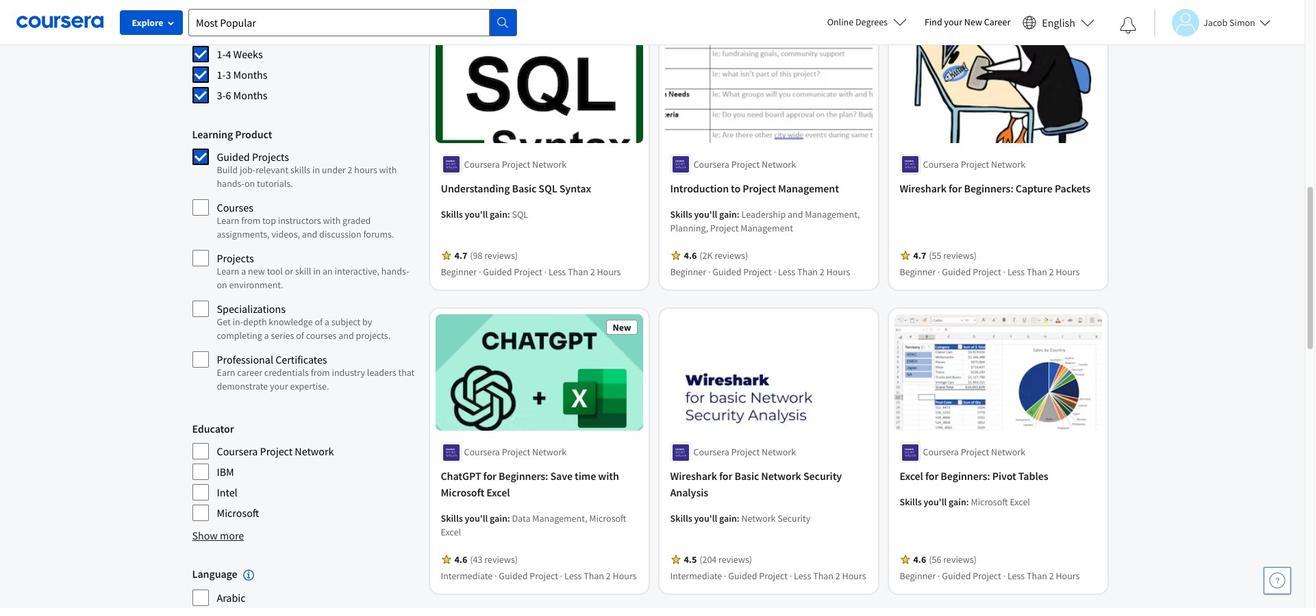 Task type: locate. For each thing, give the bounding box(es) containing it.
1 learn from the top
[[217, 214, 239, 227]]

from up 'expertise.'
[[311, 366, 330, 379]]

4.7 (55 reviews)
[[913, 249, 977, 262]]

skills for wireshark for basic network security analysis
[[670, 513, 692, 525]]

intermediate · guided project · less than 2 hours
[[441, 570, 637, 582], [670, 570, 866, 582]]

beginners: left the capture
[[964, 181, 1013, 195]]

guided down 4.6 (2k reviews)
[[712, 266, 741, 278]]

: for understanding basic sql syntax
[[507, 208, 510, 220]]

reviews) for understanding basic sql syntax
[[484, 249, 518, 262]]

4.6 left (56
[[913, 554, 926, 566]]

educator group
[[192, 421, 416, 522]]

0 vertical spatial learn
[[217, 214, 239, 227]]

0 vertical spatial management,
[[805, 208, 860, 220]]

1 vertical spatial management,
[[532, 513, 587, 525]]

1 vertical spatial months
[[233, 88, 267, 102]]

1- for 4
[[217, 47, 226, 61]]

reviews)
[[484, 249, 518, 262], [715, 249, 748, 262], [943, 249, 977, 262], [484, 554, 518, 566], [719, 554, 752, 566], [943, 554, 977, 566]]

coursera up "understanding"
[[464, 158, 500, 170]]

hours for chatgpt for beginners: save time with microsoft excel
[[613, 570, 637, 582]]

for for chatgpt for beginners: save time with microsoft excel
[[483, 469, 497, 483]]

basic inside wireshark for basic network security analysis
[[735, 469, 759, 483]]

1 horizontal spatial a
[[264, 329, 269, 342]]

hands- inside build job-relevant skills in under 2 hours with hands-on tutorials.
[[217, 177, 244, 190]]

1 horizontal spatial 4.6
[[684, 249, 697, 262]]

0 vertical spatial months
[[233, 68, 267, 82]]

0 vertical spatial basic
[[512, 181, 536, 195]]

basic up skills you'll gain : network security
[[735, 469, 759, 483]]

skills you'll gain :
[[670, 208, 741, 220], [441, 513, 512, 525]]

1- for 3
[[217, 68, 226, 82]]

find your new career link
[[918, 14, 1017, 31]]

sql down understanding basic sql syntax
[[512, 208, 528, 220]]

project
[[502, 158, 530, 170], [731, 158, 760, 170], [961, 158, 989, 170], [743, 181, 776, 195], [710, 222, 739, 234], [514, 266, 542, 278], [743, 266, 772, 278], [973, 266, 1001, 278], [260, 445, 293, 458], [502, 446, 530, 458], [731, 446, 760, 458], [961, 446, 989, 458], [530, 570, 558, 582], [759, 570, 788, 582], [973, 570, 1001, 582]]

2 for 4.7 (98 reviews)
[[590, 266, 595, 278]]

1 horizontal spatial intermediate · guided project · less than 2 hours
[[670, 570, 866, 582]]

you'll for wireshark for basic network security analysis
[[694, 513, 717, 525]]

you'll up (43
[[465, 513, 488, 525]]

and
[[788, 208, 803, 220], [302, 228, 317, 240], [339, 329, 354, 342]]

1 horizontal spatial new
[[964, 16, 982, 28]]

0 vertical spatial 1-
[[217, 47, 226, 61]]

than for chatgpt for beginners: save time with microsoft excel
[[584, 570, 604, 582]]

skills
[[290, 164, 310, 176]]

specializations
[[217, 302, 286, 316]]

1 horizontal spatial and
[[339, 329, 354, 342]]

4.7 left (98
[[454, 249, 467, 262]]

gain down understanding basic sql syntax
[[490, 208, 507, 220]]

an
[[323, 265, 333, 277]]

beginner · guided project · less than 2 hours down 4.6 (2k reviews)
[[670, 266, 850, 278]]

1 horizontal spatial basic
[[735, 469, 759, 483]]

0 horizontal spatial intermediate
[[441, 570, 493, 582]]

1 4.7 from the left
[[454, 249, 467, 262]]

on inside build job-relevant skills in under 2 hours with hands-on tutorials.
[[244, 177, 255, 190]]

4.6 (56 reviews)
[[913, 554, 977, 566]]

management up leadership
[[778, 181, 839, 195]]

2 1- from the top
[[217, 68, 226, 82]]

guided down 4.7 (55 reviews)
[[942, 266, 971, 278]]

less for chatgpt for beginners: save time with microsoft excel
[[564, 570, 582, 582]]

depth
[[243, 316, 267, 328]]

introduction to project management
[[670, 181, 839, 195]]

4.6 left (43
[[454, 554, 467, 566]]

0 vertical spatial a
[[241, 265, 246, 277]]

forums.
[[363, 228, 394, 240]]

projects up the tutorials. at left
[[252, 150, 289, 164]]

reviews) for excel for beginners: pivot tables
[[943, 554, 977, 566]]

less for introduction to project management
[[778, 266, 795, 278]]

microsoft down intel
[[217, 506, 259, 520]]

hours inside "duration" 'group'
[[272, 27, 299, 40]]

help center image
[[1269, 573, 1286, 589]]

learn left new
[[217, 265, 239, 277]]

2 for 4.6 (43 reviews)
[[606, 570, 611, 582]]

intermediate for chatgpt for beginners: save time with microsoft excel
[[441, 570, 493, 582]]

0 vertical spatial wireshark
[[900, 181, 946, 195]]

reviews) right (204
[[719, 554, 752, 566]]

1 vertical spatial hands-
[[381, 265, 409, 277]]

1 horizontal spatial wireshark
[[900, 181, 946, 195]]

2 vertical spatial with
[[598, 469, 619, 483]]

2 for 4.6 (56 reviews)
[[1049, 570, 1054, 582]]

2 learn from the top
[[217, 265, 239, 277]]

with
[[379, 164, 397, 176], [323, 214, 341, 227], [598, 469, 619, 483]]

coursera project network up understanding basic sql syntax
[[464, 158, 566, 170]]

beginner down (98
[[441, 266, 477, 278]]

beginners: for pivot
[[941, 469, 990, 483]]

on
[[244, 177, 255, 190], [217, 279, 227, 291]]

coursera project network for chatgpt for beginners: save time with microsoft excel
[[464, 446, 566, 458]]

network for introduction to project management
[[762, 158, 796, 170]]

4.6
[[684, 249, 697, 262], [454, 554, 467, 566], [913, 554, 926, 566]]

: down 'excel for beginners: pivot tables' at right bottom
[[966, 496, 969, 508]]

0 horizontal spatial 4.6
[[454, 554, 467, 566]]

excel up data management, microsoft excel
[[486, 486, 510, 500]]

6
[[226, 88, 231, 102]]

1 vertical spatial and
[[302, 228, 317, 240]]

skills down analysis
[[670, 513, 692, 525]]

1 vertical spatial your
[[270, 380, 288, 392]]

intermediate · guided project · less than 2 hours down "4.5 (204 reviews)"
[[670, 570, 866, 582]]

1 horizontal spatial with
[[379, 164, 397, 176]]

1 vertical spatial with
[[323, 214, 341, 227]]

learning product
[[192, 127, 272, 141]]

wireshark inside wireshark for basic network security analysis
[[670, 469, 717, 483]]

0 horizontal spatial from
[[241, 214, 260, 227]]

1 vertical spatial skills you'll gain :
[[441, 513, 512, 525]]

2 intermediate · guided project · less than 2 hours from the left
[[670, 570, 866, 582]]

network up 'understanding basic sql syntax' link on the left top
[[532, 158, 566, 170]]

for up skills you'll gain : network security
[[719, 469, 732, 483]]

skills down "understanding"
[[441, 208, 463, 220]]

project inside leadership and management, planning, project management
[[710, 222, 739, 234]]

1 months from the top
[[233, 68, 267, 82]]

(98
[[470, 249, 482, 262]]

0 horizontal spatial your
[[270, 380, 288, 392]]

beginners: for save
[[499, 469, 548, 483]]

hours for wireshark for basic network security analysis
[[842, 570, 866, 582]]

2 vertical spatial a
[[264, 329, 269, 342]]

1 horizontal spatial hands-
[[381, 265, 409, 277]]

1 vertical spatial projects
[[217, 251, 254, 265]]

1 vertical spatial 1-
[[217, 68, 226, 82]]

earn career credentials from industry leaders that demonstrate your expertise.
[[217, 366, 415, 392]]

0 horizontal spatial on
[[217, 279, 227, 291]]

coursera project network up wireshark for beginners: capture packets
[[923, 158, 1025, 170]]

courses
[[306, 329, 337, 342]]

0 vertical spatial of
[[315, 316, 323, 328]]

learning
[[192, 127, 233, 141]]

0 horizontal spatial wireshark
[[670, 469, 717, 483]]

than for introduction to project management
[[797, 266, 818, 278]]

projects down assignments,
[[217, 251, 254, 265]]

under
[[322, 164, 346, 176]]

4.7
[[454, 249, 467, 262], [913, 249, 926, 262]]

excel inside chatgpt for beginners: save time with microsoft excel
[[486, 486, 510, 500]]

2 horizontal spatial with
[[598, 469, 619, 483]]

skills up the 4.6 (56 reviews)
[[900, 496, 922, 508]]

sql left "syntax"
[[539, 181, 557, 195]]

series
[[271, 329, 294, 342]]

0 vertical spatial hands-
[[217, 177, 244, 190]]

1 vertical spatial wireshark
[[670, 469, 717, 483]]

months down weeks
[[233, 68, 267, 82]]

1 horizontal spatial intermediate
[[670, 570, 722, 582]]

language group
[[192, 566, 416, 608]]

from up assignments,
[[241, 214, 260, 227]]

4.7 left (55
[[913, 249, 926, 262]]

environment.
[[229, 279, 283, 291]]

for for wireshark for beginners: capture packets
[[949, 181, 962, 195]]

4.5 (204 reviews)
[[684, 554, 752, 566]]

1 vertical spatial new
[[613, 321, 631, 333]]

network up wireshark for beginners: capture packets link
[[991, 158, 1025, 170]]

a left series
[[264, 329, 269, 342]]

1 vertical spatial learn
[[217, 265, 239, 277]]

coursera project network up chatgpt for beginners: save time with microsoft excel
[[464, 446, 566, 458]]

1 vertical spatial basic
[[735, 469, 759, 483]]

chatgpt for beginners: save time with microsoft excel
[[441, 469, 619, 500]]

with right hours
[[379, 164, 397, 176]]

beginner · guided project · less than 2 hours for beginners:
[[900, 570, 1080, 582]]

professional certificates
[[217, 353, 327, 366]]

network for understanding basic sql syntax
[[532, 158, 566, 170]]

2 for 4.6 (2k reviews)
[[820, 266, 824, 278]]

beginner down (2k
[[670, 266, 706, 278]]

0 horizontal spatial sql
[[512, 208, 528, 220]]

1 vertical spatial security
[[778, 513, 810, 525]]

basic up skills you'll gain : sql
[[512, 181, 536, 195]]

excel
[[900, 469, 923, 483], [486, 486, 510, 500], [1010, 496, 1030, 508], [441, 526, 461, 539]]

coursera up 'excel for beginners: pivot tables' at right bottom
[[923, 446, 959, 458]]

1 vertical spatial in
[[313, 265, 321, 277]]

gain for wireshark for basic network security analysis
[[719, 513, 737, 525]]

coursera project network for wireshark for basic network security analysis
[[693, 446, 796, 458]]

2 horizontal spatial a
[[325, 316, 329, 328]]

basic
[[512, 181, 536, 195], [735, 469, 759, 483]]

network up introduction to project management link
[[762, 158, 796, 170]]

educator
[[192, 422, 234, 436]]

0 vertical spatial skills you'll gain :
[[670, 208, 741, 220]]

professional
[[217, 353, 273, 366]]

coursera up ibm
[[217, 445, 258, 458]]

0 horizontal spatial management,
[[532, 513, 587, 525]]

0 horizontal spatial new
[[613, 321, 631, 333]]

beginner for understanding
[[441, 266, 477, 278]]

0 vertical spatial from
[[241, 214, 260, 227]]

online
[[827, 16, 854, 28]]

gain left data on the left of page
[[490, 513, 507, 525]]

learn a new tool or skill in an interactive, hands- on environment.
[[217, 265, 409, 291]]

beginner · guided project · less than 2 hours down the 4.6 (56 reviews)
[[900, 570, 1080, 582]]

0 vertical spatial projects
[[252, 150, 289, 164]]

network up save in the bottom of the page
[[532, 446, 566, 458]]

1 intermediate from the left
[[441, 570, 493, 582]]

1 horizontal spatial of
[[315, 316, 323, 328]]

than
[[239, 27, 262, 40], [568, 266, 588, 278], [797, 266, 818, 278], [1027, 266, 1047, 278], [584, 570, 604, 582], [813, 570, 834, 582], [1027, 570, 1047, 582]]

network for excel for beginners: pivot tables
[[991, 446, 1025, 458]]

1 vertical spatial of
[[296, 329, 304, 342]]

0 vertical spatial sql
[[539, 181, 557, 195]]

in left an
[[313, 265, 321, 277]]

you'll for understanding basic sql syntax
[[465, 208, 488, 220]]

coursera for excel for beginners: pivot tables
[[923, 446, 959, 458]]

network down 'expertise.'
[[295, 445, 334, 458]]

wireshark for basic network security analysis link
[[670, 468, 867, 501]]

microsoft inside data management, microsoft excel
[[589, 513, 626, 525]]

new
[[964, 16, 982, 28], [613, 321, 631, 333]]

coursera up chatgpt at the bottom of the page
[[464, 446, 500, 458]]

than for excel for beginners: pivot tables
[[1027, 570, 1047, 582]]

in-
[[233, 316, 243, 328]]

of up courses
[[315, 316, 323, 328]]

understanding basic sql syntax link
[[441, 180, 637, 196]]

network inside educator group
[[295, 445, 334, 458]]

microsoft down chatgpt at the bottom of the page
[[441, 486, 484, 500]]

beginner · guided project · less than 2 hours
[[441, 266, 621, 278], [670, 266, 850, 278], [900, 266, 1080, 278], [900, 570, 1080, 582]]

1 vertical spatial on
[[217, 279, 227, 291]]

1 horizontal spatial from
[[311, 366, 330, 379]]

4.7 for 4.7 (55 reviews)
[[913, 249, 926, 262]]

show
[[192, 529, 218, 542]]

beginner · guided project · less than 2 hours down 4.7 (98 reviews)
[[441, 266, 621, 278]]

arabic
[[217, 591, 246, 605]]

for inside wireshark for basic network security analysis
[[719, 469, 732, 483]]

security
[[803, 469, 842, 483], [778, 513, 810, 525]]

microsoft inside chatgpt for beginners: save time with microsoft excel
[[441, 486, 484, 500]]

you'll for excel for beginners: pivot tables
[[924, 496, 947, 508]]

intermediate · guided project · less than 2 hours down data management, microsoft excel
[[441, 570, 637, 582]]

skills you'll gain : network security
[[670, 513, 810, 525]]

management inside leadership and management, planning, project management
[[741, 222, 793, 234]]

wireshark
[[900, 181, 946, 195], [670, 469, 717, 483]]

excel up 4.6 (43 reviews) in the bottom left of the page
[[441, 526, 461, 539]]

:
[[507, 208, 510, 220], [737, 208, 740, 220], [966, 496, 969, 508], [507, 513, 510, 525], [737, 513, 740, 525]]

gain for understanding basic sql syntax
[[490, 208, 507, 220]]

relevant
[[256, 164, 288, 176]]

a
[[241, 265, 246, 277], [325, 316, 329, 328], [264, 329, 269, 342]]

coursera up analysis
[[693, 446, 729, 458]]

network inside wireshark for basic network security analysis
[[761, 469, 801, 483]]

leadership and management, planning, project management
[[670, 208, 860, 234]]

intermediate
[[441, 570, 493, 582], [670, 570, 722, 582]]

0 vertical spatial and
[[788, 208, 803, 220]]

(56
[[929, 554, 941, 566]]

0 horizontal spatial and
[[302, 228, 317, 240]]

reviews) for wireshark for basic network security analysis
[[719, 554, 752, 566]]

reviews) right (98
[[484, 249, 518, 262]]

4.6 for chatgpt for beginners: save time with microsoft excel
[[454, 554, 467, 566]]

microsoft down the time
[[589, 513, 626, 525]]

your down credentials
[[270, 380, 288, 392]]

0 vertical spatial security
[[803, 469, 842, 483]]

1 horizontal spatial skills you'll gain :
[[670, 208, 741, 220]]

jacob simon
[[1203, 16, 1255, 28]]

2 horizontal spatial 4.6
[[913, 554, 926, 566]]

and down subject
[[339, 329, 354, 342]]

guided for excel for beginners: pivot tables
[[942, 570, 971, 582]]

and inside learn from top instructors with graded assignments, videos, and discussion forums.
[[302, 228, 317, 240]]

1 vertical spatial from
[[311, 366, 330, 379]]

industry
[[332, 366, 365, 379]]

learn inside learn from top instructors with graded assignments, videos, and discussion forums.
[[217, 214, 239, 227]]

0 vertical spatial with
[[379, 164, 397, 176]]

coursera for understanding basic sql syntax
[[464, 158, 500, 170]]

excel inside data management, microsoft excel
[[441, 526, 461, 539]]

learn for projects
[[217, 265, 239, 277]]

hands-
[[217, 177, 244, 190], [381, 265, 409, 277]]

beginner · guided project · less than 2 hours for sql
[[441, 266, 621, 278]]

0 horizontal spatial with
[[323, 214, 341, 227]]

months for 1-3 months
[[233, 68, 267, 82]]

beginner down (56
[[900, 570, 936, 582]]

2 months from the top
[[233, 88, 267, 102]]

1 horizontal spatial management,
[[805, 208, 860, 220]]

by
[[362, 316, 372, 328]]

your
[[944, 16, 962, 28], [270, 380, 288, 392]]

management down leadership
[[741, 222, 793, 234]]

2 horizontal spatial and
[[788, 208, 803, 220]]

1 intermediate · guided project · less than 2 hours from the left
[[441, 570, 637, 582]]

0 horizontal spatial intermediate · guided project · less than 2 hours
[[441, 570, 637, 582]]

sql
[[539, 181, 557, 195], [512, 208, 528, 220]]

2 4.7 from the left
[[913, 249, 926, 262]]

show notifications image
[[1120, 17, 1136, 34]]

videos,
[[271, 228, 300, 240]]

0 horizontal spatial of
[[296, 329, 304, 342]]

a up courses
[[325, 316, 329, 328]]

demonstrate
[[217, 380, 268, 392]]

microsoft down "excel for beginners: pivot tables" link
[[971, 496, 1008, 508]]

skills you'll gain : up (43
[[441, 513, 512, 525]]

guided down 4.7 (98 reviews)
[[483, 266, 512, 278]]

: down wireshark for basic network security analysis
[[737, 513, 740, 525]]

(204
[[699, 554, 717, 566]]

from
[[241, 214, 260, 227], [311, 366, 330, 379]]

reviews) right (56
[[943, 554, 977, 566]]

coursera project network inside educator group
[[217, 445, 334, 458]]

reviews) right (43
[[484, 554, 518, 566]]

network for wireshark for basic network security analysis
[[762, 446, 796, 458]]

with up "discussion" at the top
[[323, 214, 341, 227]]

hands- inside learn a new tool or skill in an interactive, hands- on environment.
[[381, 265, 409, 277]]

beginners: left save in the bottom of the page
[[499, 469, 548, 483]]

0 vertical spatial in
[[312, 164, 320, 176]]

online degrees button
[[816, 7, 918, 37]]

excel down tables
[[1010, 496, 1030, 508]]

wireshark up (55
[[900, 181, 946, 195]]

a left new
[[241, 265, 246, 277]]

1 horizontal spatial 4.7
[[913, 249, 926, 262]]

skills you'll gain : up planning,
[[670, 208, 741, 220]]

0 vertical spatial new
[[964, 16, 982, 28]]

in right "skills"
[[312, 164, 320, 176]]

and right leadership
[[788, 208, 803, 220]]

and down instructors
[[302, 228, 317, 240]]

coursera project network up ibm
[[217, 445, 334, 458]]

guided down "4.5 (204 reviews)"
[[728, 570, 757, 582]]

: down understanding basic sql syntax
[[507, 208, 510, 220]]

hours
[[354, 164, 377, 176]]

·
[[479, 266, 481, 278], [544, 266, 547, 278], [708, 266, 711, 278], [774, 266, 776, 278], [938, 266, 940, 278], [1003, 266, 1006, 278], [495, 570, 497, 582], [560, 570, 562, 582], [724, 570, 726, 582], [790, 570, 792, 582], [938, 570, 940, 582], [1003, 570, 1006, 582]]

guided inside the learning product group
[[217, 150, 250, 164]]

skills you'll gain : for introduction
[[670, 208, 741, 220]]

: for wireshark for basic network security analysis
[[737, 513, 740, 525]]

0 horizontal spatial 4.7
[[454, 249, 467, 262]]

syntax
[[559, 181, 591, 195]]

2 vertical spatial and
[[339, 329, 354, 342]]

0 vertical spatial on
[[244, 177, 255, 190]]

1 horizontal spatial your
[[944, 16, 962, 28]]

intermediate down (43
[[441, 570, 493, 582]]

0 horizontal spatial a
[[241, 265, 246, 277]]

network for chatgpt for beginners: save time with microsoft excel
[[532, 446, 566, 458]]

0 horizontal spatial hands-
[[217, 177, 244, 190]]

on for guided projects
[[244, 177, 255, 190]]

1 1- from the top
[[217, 47, 226, 61]]

1 horizontal spatial on
[[244, 177, 255, 190]]

1 vertical spatial management
[[741, 222, 793, 234]]

on left environment.
[[217, 279, 227, 291]]

guided down 4.6 (43 reviews) in the bottom left of the page
[[499, 570, 528, 582]]

on down job-
[[244, 177, 255, 190]]

1 horizontal spatial sql
[[539, 181, 557, 195]]

guided down the 4.6 (56 reviews)
[[942, 570, 971, 582]]

for inside chatgpt for beginners: save time with microsoft excel
[[483, 469, 497, 483]]

information about this filter group image
[[243, 570, 254, 581]]

understanding basic sql syntax
[[441, 181, 591, 195]]

0 horizontal spatial basic
[[512, 181, 536, 195]]

hands- down build at left top
[[217, 177, 244, 190]]

network up pivot
[[991, 446, 1025, 458]]

0 horizontal spatial skills you'll gain :
[[441, 513, 512, 525]]

None search field
[[188, 9, 517, 36]]

reviews) for chatgpt for beginners: save time with microsoft excel
[[484, 554, 518, 566]]

for for excel for beginners: pivot tables
[[925, 469, 939, 483]]

guided
[[217, 150, 250, 164], [483, 266, 512, 278], [712, 266, 741, 278], [942, 266, 971, 278], [499, 570, 528, 582], [728, 570, 757, 582], [942, 570, 971, 582]]

beginner
[[441, 266, 477, 278], [670, 266, 706, 278], [900, 266, 936, 278], [900, 570, 936, 582]]

guided for understanding basic sql syntax
[[483, 266, 512, 278]]

guided for wireshark for basic network security analysis
[[728, 570, 757, 582]]

network up wireshark for basic network security analysis link
[[762, 446, 796, 458]]

learning product group
[[192, 126, 416, 399]]

reviews) right (2k
[[715, 249, 748, 262]]

learn inside learn a new tool or skill in an interactive, hands- on environment.
[[217, 265, 239, 277]]

2 intermediate from the left
[[670, 570, 722, 582]]

wireshark for wireshark for basic network security analysis
[[670, 469, 717, 483]]

intermediate down the "4.5"
[[670, 570, 722, 582]]

on for projects
[[217, 279, 227, 291]]

hands- for projects
[[381, 265, 409, 277]]

skills you'll gain : for chatgpt
[[441, 513, 512, 525]]

beginners: inside chatgpt for beginners: save time with microsoft excel
[[499, 469, 548, 483]]

1 vertical spatial sql
[[512, 208, 528, 220]]

subject
[[331, 316, 360, 328]]

you'll down 'excel for beginners: pivot tables' at right bottom
[[924, 496, 947, 508]]

on inside learn a new tool or skill in an interactive, hands- on environment.
[[217, 279, 227, 291]]

simon
[[1229, 16, 1255, 28]]

coursera project network up to
[[693, 158, 796, 170]]

leadership
[[741, 208, 786, 220]]

months right "6" at left
[[233, 88, 267, 102]]

months
[[233, 68, 267, 82], [233, 88, 267, 102]]

less for wireshark for basic network security analysis
[[794, 570, 811, 582]]

guided down learning product
[[217, 150, 250, 164]]



Task type: vqa. For each thing, say whether or not it's contained in the screenshot.
left on
yes



Task type: describe. For each thing, give the bounding box(es) containing it.
less than 2 hours
[[217, 27, 299, 40]]

0 vertical spatial management
[[778, 181, 839, 195]]

wireshark for wireshark for beginners: capture packets
[[900, 181, 946, 195]]

reviews) right (55
[[943, 249, 977, 262]]

coursera for chatgpt for beginners: save time with microsoft excel
[[464, 446, 500, 458]]

save
[[550, 469, 573, 483]]

intermediate · guided project · less than 2 hours for beginners:
[[441, 570, 637, 582]]

than for wireshark for basic network security analysis
[[813, 570, 834, 582]]

management, inside leadership and management, planning, project management
[[805, 208, 860, 220]]

for for wireshark for basic network security analysis
[[719, 469, 732, 483]]

from inside earn career credentials from industry leaders that demonstrate your expertise.
[[311, 366, 330, 379]]

and inside get in-depth knowledge of a subject by completing a series of courses and projects.
[[339, 329, 354, 342]]

months for 3-6 months
[[233, 88, 267, 102]]

planning,
[[670, 222, 708, 234]]

find your new career
[[925, 16, 1010, 28]]

tool
[[267, 265, 283, 277]]

new
[[248, 265, 265, 277]]

hours for excel for beginners: pivot tables
[[1056, 570, 1080, 582]]

top
[[262, 214, 276, 227]]

reviews) for introduction to project management
[[715, 249, 748, 262]]

beginners: for capture
[[964, 181, 1013, 195]]

1-3 months
[[217, 68, 267, 82]]

weeks
[[233, 47, 263, 61]]

time
[[575, 469, 596, 483]]

online degrees
[[827, 16, 888, 28]]

than for understanding basic sql syntax
[[568, 266, 588, 278]]

coursera project network for excel for beginners: pivot tables
[[923, 446, 1025, 458]]

ibm
[[217, 465, 234, 479]]

with inside learn from top instructors with graded assignments, videos, and discussion forums.
[[323, 214, 341, 227]]

intermediate · guided project · less than 2 hours for basic
[[670, 570, 866, 582]]

pivot
[[992, 469, 1016, 483]]

you'll up planning,
[[694, 208, 717, 220]]

graded
[[343, 214, 371, 227]]

skills for understanding basic sql syntax
[[441, 208, 463, 220]]

career
[[237, 366, 262, 379]]

2 inside "duration" 'group'
[[264, 27, 270, 40]]

4.6 (43 reviews)
[[454, 554, 518, 566]]

skills down chatgpt at the bottom of the page
[[441, 513, 463, 525]]

data management, microsoft excel
[[441, 513, 626, 539]]

network for wireshark for beginners: capture packets
[[991, 158, 1025, 170]]

microsoft inside educator group
[[217, 506, 259, 520]]

1 vertical spatial a
[[325, 316, 329, 328]]

coursera for wireshark for beginners: capture packets
[[923, 158, 959, 170]]

(2k
[[699, 249, 713, 262]]

4.7 (98 reviews)
[[454, 249, 518, 262]]

skill
[[295, 265, 311, 277]]

3
[[226, 68, 231, 82]]

excel for beginners: pivot tables
[[900, 469, 1048, 483]]

get
[[217, 316, 231, 328]]

less for excel for beginners: pivot tables
[[1007, 570, 1025, 582]]

less inside "duration" 'group'
[[217, 27, 237, 40]]

jacob simon button
[[1154, 9, 1270, 36]]

: for excel for beginners: pivot tables
[[966, 496, 969, 508]]

find
[[925, 16, 942, 28]]

that
[[398, 366, 415, 379]]

coursera project network for wireshark for beginners: capture packets
[[923, 158, 1025, 170]]

coursera for wireshark for basic network security analysis
[[693, 446, 729, 458]]

security inside wireshark for basic network security analysis
[[803, 469, 842, 483]]

less for understanding basic sql syntax
[[549, 266, 566, 278]]

(43
[[470, 554, 482, 566]]

learn from top instructors with graded assignments, videos, and discussion forums.
[[217, 214, 394, 240]]

beginner down (55
[[900, 266, 936, 278]]

management, inside data management, microsoft excel
[[532, 513, 587, 525]]

with inside chatgpt for beginners: save time with microsoft excel
[[598, 469, 619, 483]]

guided for introduction to project management
[[712, 266, 741, 278]]

explore button
[[120, 10, 183, 35]]

projects.
[[356, 329, 391, 342]]

introduction to project management link
[[670, 180, 867, 196]]

discussion
[[319, 228, 361, 240]]

coursera for introduction to project management
[[693, 158, 729, 170]]

expertise.
[[290, 380, 329, 392]]

2 inside build job-relevant skills in under 2 hours with hands-on tutorials.
[[348, 164, 352, 176]]

intermediate for wireshark for basic network security analysis
[[670, 570, 722, 582]]

guided for chatgpt for beginners: save time with microsoft excel
[[499, 570, 528, 582]]

coursera project network for understanding basic sql syntax
[[464, 158, 566, 170]]

: left leadership
[[737, 208, 740, 220]]

hands- for guided projects
[[217, 177, 244, 190]]

english button
[[1017, 0, 1100, 45]]

guided projects
[[217, 150, 289, 164]]

skills you'll gain : microsoft excel
[[900, 496, 1030, 508]]

skills up planning,
[[670, 208, 692, 220]]

to
[[731, 181, 741, 195]]

excel for beginners: pivot tables link
[[900, 468, 1096, 484]]

1-4 weeks
[[217, 47, 263, 61]]

gain for excel for beginners: pivot tables
[[949, 496, 966, 508]]

skills you'll gain : sql
[[441, 208, 528, 220]]

in inside learn a new tool or skill in an interactive, hands- on environment.
[[313, 265, 321, 277]]

: left data on the left of page
[[507, 513, 510, 525]]

duration group
[[192, 3, 416, 104]]

chatgpt for beginners: save time with microsoft excel link
[[441, 468, 637, 501]]

beginner for excel
[[900, 570, 936, 582]]

data
[[512, 513, 530, 525]]

from inside learn from top instructors with graded assignments, videos, and discussion forums.
[[241, 214, 260, 227]]

english
[[1042, 15, 1075, 29]]

0 vertical spatial your
[[944, 16, 962, 28]]

learn for courses
[[217, 214, 239, 227]]

assignments,
[[217, 228, 270, 240]]

(55
[[929, 249, 941, 262]]

your inside earn career credentials from industry leaders that demonstrate your expertise.
[[270, 380, 288, 392]]

4.6 for introduction to project management
[[684, 249, 697, 262]]

language
[[192, 567, 237, 581]]

career
[[984, 16, 1010, 28]]

with inside build job-relevant skills in under 2 hours with hands-on tutorials.
[[379, 164, 397, 176]]

beginner for introduction
[[670, 266, 706, 278]]

beginner · guided project · less than 2 hours for project
[[670, 266, 850, 278]]

interactive,
[[335, 265, 379, 277]]

coursera image
[[16, 11, 103, 33]]

hours for understanding basic sql syntax
[[597, 266, 621, 278]]

What do you want to learn? text field
[[188, 9, 490, 36]]

product
[[235, 127, 272, 141]]

chatgpt
[[441, 469, 481, 483]]

4.7 for 4.7 (98 reviews)
[[454, 249, 467, 262]]

4.6 for excel for beginners: pivot tables
[[913, 554, 926, 566]]

capture
[[1016, 181, 1053, 195]]

leaders
[[367, 366, 396, 379]]

jacob
[[1203, 16, 1228, 28]]

get in-depth knowledge of a subject by completing a series of courses and projects.
[[217, 316, 391, 342]]

a inside learn a new tool or skill in an interactive, hands- on environment.
[[241, 265, 246, 277]]

beginner · guided project · less than 2 hours down 4.7 (55 reviews)
[[900, 266, 1080, 278]]

introduction
[[670, 181, 729, 195]]

coursera inside educator group
[[217, 445, 258, 458]]

and inside leadership and management, planning, project management
[[788, 208, 803, 220]]

coursera project network for introduction to project management
[[693, 158, 796, 170]]

knowledge
[[269, 316, 313, 328]]

tables
[[1018, 469, 1048, 483]]

excel up skills you'll gain : microsoft excel
[[900, 469, 923, 483]]

3-6 months
[[217, 88, 267, 102]]

intel
[[217, 486, 237, 499]]

2 for 4.5 (204 reviews)
[[835, 570, 840, 582]]

network down wireshark for basic network security analysis
[[741, 513, 776, 525]]

skills for excel for beginners: pivot tables
[[900, 496, 922, 508]]

show more
[[192, 529, 244, 542]]

than inside "duration" 'group'
[[239, 27, 262, 40]]

2 for 4.7 (55 reviews)
[[1049, 266, 1054, 278]]

job-
[[240, 164, 256, 176]]

packets
[[1055, 181, 1090, 195]]

more
[[220, 529, 244, 542]]

gain down to
[[719, 208, 737, 220]]

courses
[[217, 201, 253, 214]]

hours for introduction to project management
[[826, 266, 850, 278]]

wireshark for basic network security analysis
[[670, 469, 842, 500]]

understanding
[[441, 181, 510, 195]]

or
[[285, 265, 293, 277]]

build job-relevant skills in under 2 hours with hands-on tutorials.
[[217, 164, 397, 190]]

degrees
[[855, 16, 888, 28]]

3-
[[217, 88, 226, 102]]

earn
[[217, 366, 235, 379]]

certificates
[[275, 353, 327, 366]]

in inside build job-relevant skills in under 2 hours with hands-on tutorials.
[[312, 164, 320, 176]]

wireshark for beginners: capture packets
[[900, 181, 1090, 195]]

project inside educator group
[[260, 445, 293, 458]]



